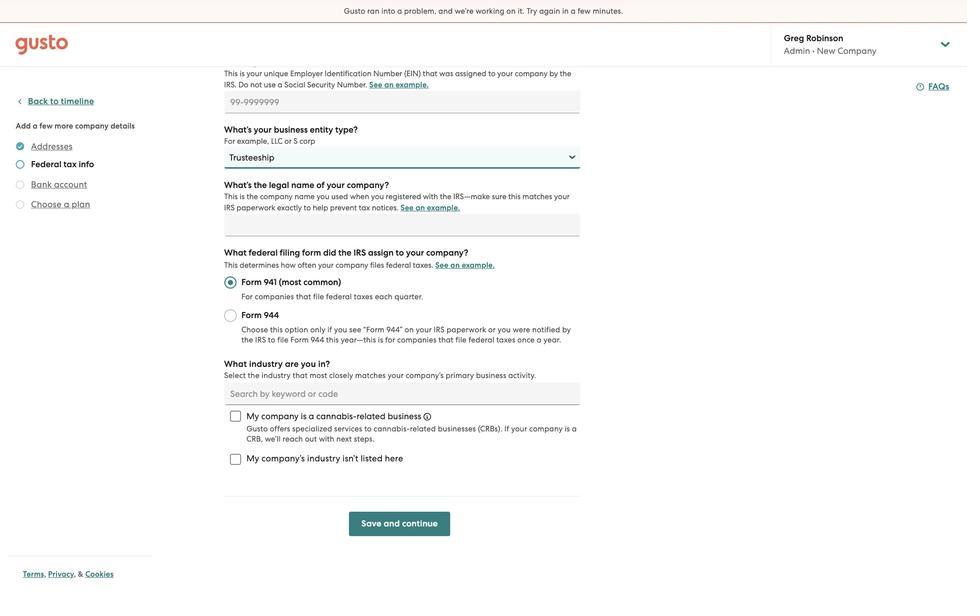 Task type: locate. For each thing, give the bounding box(es) containing it.
the
[[560, 69, 571, 78], [254, 180, 267, 191], [247, 192, 258, 201], [440, 192, 452, 201], [338, 248, 352, 258], [241, 336, 253, 345], [248, 371, 260, 381]]

file down the option
[[277, 336, 289, 345]]

what's your federal ein?
[[224, 57, 325, 68]]

and
[[438, 7, 453, 16], [384, 519, 400, 530]]

0 vertical spatial choose
[[31, 199, 62, 210]]

primary
[[446, 371, 474, 381]]

and inside button
[[384, 519, 400, 530]]

0 vertical spatial with
[[423, 192, 438, 201]]

a inside button
[[64, 199, 69, 210]]

company? up the when
[[347, 180, 389, 191]]

None radio
[[224, 277, 236, 289]]

company
[[515, 69, 548, 78], [75, 122, 109, 131], [260, 192, 293, 201], [336, 261, 368, 270], [261, 412, 299, 422], [529, 425, 563, 434]]

gusto inside gusto offers specialized services to cannabis-related businesses (crbs). if your company is a crb, we'll reach out with next steps.
[[247, 425, 268, 434]]

with inside gusto offers specialized services to cannabis-related businesses (crbs). if your company is a crb, we'll reach out with next steps.
[[319, 435, 334, 444]]

2 vertical spatial form
[[290, 336, 309, 345]]

federal down addresses
[[31, 159, 61, 170]]

tax left 'info'
[[64, 159, 77, 170]]

file up primary
[[456, 336, 467, 345]]

0 vertical spatial matches
[[523, 192, 552, 201]]

this is your unique employer identification number (ein) that was assigned to your company by the irs. do not use a social security number.
[[224, 69, 571, 90]]

1 horizontal spatial business
[[388, 412, 421, 422]]

2 this from the top
[[224, 192, 238, 201]]

1 what's from the top
[[224, 57, 252, 68]]

check image down circle check icon
[[16, 160, 24, 169]]

944 down only
[[311, 336, 324, 345]]

or inside what's your business entity type? for example, llc or s corp
[[284, 137, 292, 146]]

0 vertical spatial example.
[[396, 80, 429, 90]]

business left 'activity.'
[[476, 371, 506, 381]]

new
[[817, 46, 836, 56]]

form 944 choose this option only if you see "form 944" on your irs paperwork or you were notified by the irs to file form 944 this year—this is for companies that file federal taxes once a year.
[[241, 310, 571, 345]]

company inside this is your unique employer identification number (ein) that was assigned to your company by the irs. do not use a social security number.
[[515, 69, 548, 78]]

on
[[507, 7, 516, 16], [405, 326, 414, 335]]

on right 944"
[[405, 326, 414, 335]]

specialized
[[292, 425, 332, 434]]

what's your business entity type? for example, llc or s corp
[[224, 125, 358, 146]]

example. for what's your federal ein?
[[396, 80, 429, 90]]

business up s
[[274, 125, 308, 135]]

for
[[385, 336, 395, 345]]

company's up what industry are you in? field
[[406, 371, 444, 381]]

what's up the do
[[224, 57, 252, 68]]

greg
[[784, 33, 804, 44]]

1 vertical spatial see an example.
[[401, 204, 460, 213]]

matches right closely
[[355, 371, 386, 381]]

entity
[[310, 125, 333, 135]]

what's for what's the legal name of your company?
[[224, 180, 252, 191]]

0 horizontal spatial taxes
[[354, 293, 373, 302]]

related left the businesses
[[410, 425, 436, 434]]

bank account
[[31, 180, 87, 190]]

cannabis- inside gusto offers specialized services to cannabis-related businesses (crbs). if your company is a crb, we'll reach out with next steps.
[[374, 425, 410, 434]]

1 horizontal spatial cannabis-
[[374, 425, 410, 434]]

see right taxes.
[[435, 261, 449, 270]]

reach
[[283, 435, 303, 444]]

notified
[[532, 326, 560, 335]]

to inside form 944 choose this option only if you see "form 944" on your irs paperwork or you were notified by the irs to file form 944 this year—this is for companies that file federal taxes once a year.
[[268, 336, 275, 345]]

this inside 'this is the company name you used when you registered with the irs—make sure this matches your irs paperwork exactly to help prevent tax notices.'
[[224, 192, 238, 201]]

2 vertical spatial this
[[326, 336, 339, 345]]

by inside this is your unique employer identification number (ein) that was assigned to your company by the irs. do not use a social security number.
[[550, 69, 558, 78]]

1 vertical spatial matches
[[355, 371, 386, 381]]

What's the legal name of your company? text field
[[224, 214, 580, 237]]

an down number
[[384, 80, 394, 90]]

is
[[240, 69, 245, 78], [240, 192, 245, 201], [378, 336, 383, 345], [301, 412, 307, 422], [565, 425, 570, 434]]

for left example,
[[224, 137, 235, 146]]

1 vertical spatial this
[[270, 326, 283, 335]]

is inside 'this is the company name you used when you registered with the irs—make sure this matches your irs paperwork exactly to help prevent tax notices.'
[[240, 192, 245, 201]]

2 vertical spatial see an example. button
[[435, 259, 495, 272]]

0 vertical spatial company?
[[347, 180, 389, 191]]

1 vertical spatial cannabis-
[[374, 425, 410, 434]]

0 vertical spatial or
[[284, 137, 292, 146]]

0 vertical spatial company's
[[406, 371, 444, 381]]

that down are
[[293, 371, 308, 381]]

0 horizontal spatial related
[[357, 412, 386, 422]]

that inside "what industry are you in? select the industry that most closely matches your company's primary business activity."
[[293, 371, 308, 381]]

0 vertical spatial this
[[224, 69, 238, 78]]

my up crb,
[[247, 412, 259, 422]]

name inside 'this is the company name you used when you registered with the irs—make sure this matches your irs paperwork exactly to help prevent tax notices.'
[[295, 192, 315, 201]]

this
[[508, 192, 521, 201], [270, 326, 283, 335], [326, 336, 339, 345]]

an right taxes.
[[450, 261, 460, 270]]

identification
[[325, 69, 372, 78]]

related
[[357, 412, 386, 422], [410, 425, 436, 434]]

0 vertical spatial what's
[[224, 57, 252, 68]]

my down crb,
[[247, 454, 259, 464]]

companies down 941
[[255, 293, 294, 302]]

1 vertical spatial tax
[[359, 204, 370, 213]]

matches
[[523, 192, 552, 201], [355, 371, 386, 381]]

1 horizontal spatial matches
[[523, 192, 552, 201]]

quarter.
[[395, 293, 423, 302]]

matches right "sure"
[[523, 192, 552, 201]]

see for what's the legal name of your company?
[[401, 204, 414, 213]]

see down registered
[[401, 204, 414, 213]]

corp
[[300, 137, 315, 146]]

back
[[28, 96, 48, 107]]

What's your Federal EIN? text field
[[224, 91, 580, 113]]

0 horizontal spatial companies
[[255, 293, 294, 302]]

by inside form 944 choose this option only if you see "form 944" on your irs paperwork or you were notified by the irs to file form 944 this year—this is for companies that file federal taxes once a year.
[[562, 326, 571, 335]]

1 check image from the top
[[16, 160, 24, 169]]

federal inside form 944 choose this option only if you see "form 944" on your irs paperwork or you were notified by the irs to file form 944 this year—this is for companies that file federal taxes once a year.
[[469, 336, 494, 345]]

0 vertical spatial an
[[384, 80, 394, 90]]

see an example. button down number
[[369, 79, 429, 91]]

terms link
[[23, 570, 44, 580]]

0 vertical spatial companies
[[255, 293, 294, 302]]

industry down are
[[262, 371, 291, 381]]

1 horizontal spatial company's
[[406, 371, 444, 381]]

tax inside list
[[64, 159, 77, 170]]

industry down out
[[307, 454, 340, 464]]

1 vertical spatial check image
[[16, 181, 24, 189]]

social
[[284, 80, 305, 90]]

0 horizontal spatial with
[[319, 435, 334, 444]]

you left the were
[[498, 326, 511, 335]]

industry left are
[[249, 359, 283, 370]]

example. inside what federal filing form did the irs assign to your company? this determines how often your company files federal taxes. see an example.
[[462, 261, 495, 270]]

0 horizontal spatial matches
[[355, 371, 386, 381]]

0 horizontal spatial ,
[[44, 570, 46, 580]]

paperwork up primary
[[447, 326, 486, 335]]

a inside this is your unique employer identification number (ein) that was assigned to your company by the irs. do not use a social security number.
[[278, 80, 282, 90]]

privacy
[[48, 570, 74, 580]]

federal tax info list
[[16, 140, 149, 213]]

1 vertical spatial this
[[224, 192, 238, 201]]

is inside this is your unique employer identification number (ein) that was assigned to your company by the irs. do not use a social security number.
[[240, 69, 245, 78]]

for inside form 941 (most common) for companies that file federal taxes each quarter.
[[241, 293, 253, 302]]

1 vertical spatial form
[[241, 310, 262, 321]]

what up determines
[[224, 248, 247, 258]]

form
[[302, 248, 321, 258]]

1 horizontal spatial for
[[241, 293, 253, 302]]

or
[[284, 137, 292, 146], [488, 326, 496, 335]]

employer
[[290, 69, 323, 78]]

2 vertical spatial what's
[[224, 180, 252, 191]]

1 horizontal spatial see
[[401, 204, 414, 213]]

1 vertical spatial what's
[[224, 125, 252, 135]]

1 horizontal spatial companies
[[397, 336, 437, 345]]

0 vertical spatial see
[[369, 80, 382, 90]]

0 horizontal spatial company's
[[262, 454, 305, 464]]

your inside what's your business entity type? for example, llc or s corp
[[254, 125, 272, 135]]

industry
[[249, 359, 283, 370], [262, 371, 291, 381], [307, 454, 340, 464]]

2 horizontal spatial see
[[435, 261, 449, 270]]

federal up primary
[[469, 336, 494, 345]]

that up primary
[[439, 336, 454, 345]]

federal right files
[[386, 261, 411, 270]]

and left "we're" on the left top
[[438, 7, 453, 16]]

see an example. for what's the legal name of your company?
[[401, 204, 460, 213]]

2 vertical spatial example.
[[462, 261, 495, 270]]

this right "sure"
[[508, 192, 521, 201]]

what's
[[224, 57, 252, 68], [224, 125, 252, 135], [224, 180, 252, 191]]

1 vertical spatial with
[[319, 435, 334, 444]]

you up "most"
[[301, 359, 316, 370]]

0 horizontal spatial and
[[384, 519, 400, 530]]

company? up taxes.
[[426, 248, 468, 258]]

my for my company is a cannabis-related business
[[247, 412, 259, 422]]

into
[[381, 7, 395, 16]]

and right save
[[384, 519, 400, 530]]

what's left legal
[[224, 180, 252, 191]]

if
[[328, 326, 332, 335]]

1 what from the top
[[224, 248, 247, 258]]

we're
[[455, 7, 474, 16]]

0 vertical spatial see an example.
[[369, 80, 429, 90]]

see an example. button for what's your federal ein?
[[369, 79, 429, 91]]

0 vertical spatial my
[[247, 412, 259, 422]]

file down common)
[[313, 293, 324, 302]]

see inside what federal filing form did the irs assign to your company? this determines how often your company files federal taxes. see an example.
[[435, 261, 449, 270]]

1 horizontal spatial by
[[562, 326, 571, 335]]

an for what's your federal ein?
[[384, 80, 394, 90]]

year—this
[[341, 336, 376, 345]]

this inside this is your unique employer identification number (ein) that was assigned to your company by the irs. do not use a social security number.
[[224, 69, 238, 78]]

see an example. button right taxes.
[[435, 259, 495, 272]]

cookies
[[85, 570, 114, 580]]

taxes inside form 944 choose this option only if you see "form 944" on your irs paperwork or you were notified by the irs to file form 944 this year—this is for companies that file federal taxes once a year.
[[496, 336, 515, 345]]

irs inside 'this is the company name you used when you registered with the irs—make sure this matches your irs paperwork exactly to help prevent tax notices.'
[[224, 204, 235, 213]]

1 horizontal spatial tax
[[359, 204, 370, 213]]

this left the option
[[270, 326, 283, 335]]

None radio
[[224, 310, 236, 322]]

an inside what federal filing form did the irs assign to your company? this determines how often your company files federal taxes. see an example.
[[450, 261, 460, 270]]

cannabis- up services
[[316, 412, 357, 422]]

0 vertical spatial by
[[550, 69, 558, 78]]

what's inside what's your business entity type? for example, llc or s corp
[[224, 125, 252, 135]]

1 vertical spatial an
[[416, 204, 425, 213]]

0 horizontal spatial gusto
[[247, 425, 268, 434]]

on left the it.
[[507, 7, 516, 16]]

your inside "what industry are you in? select the industry that most closely matches your company's primary business activity."
[[388, 371, 404, 381]]

944 down 941
[[264, 310, 279, 321]]

1 my from the top
[[247, 412, 259, 422]]

company's inside "what industry are you in? select the industry that most closely matches your company's primary business activity."
[[406, 371, 444, 381]]

circle check image
[[16, 140, 24, 153]]

0 vertical spatial what
[[224, 248, 247, 258]]

2 my from the top
[[247, 454, 259, 464]]

form 941 (most common) for companies that file federal taxes each quarter.
[[241, 277, 423, 302]]

0 horizontal spatial file
[[277, 336, 289, 345]]

what's the legal name of your company?
[[224, 180, 389, 191]]

robinson
[[806, 33, 843, 44]]

this
[[224, 69, 238, 78], [224, 192, 238, 201], [224, 261, 238, 270]]

1 vertical spatial on
[[405, 326, 414, 335]]

with right out
[[319, 435, 334, 444]]

0 vertical spatial tax
[[64, 159, 77, 170]]

federal inside form 941 (most common) for companies that file federal taxes each quarter.
[[326, 293, 352, 302]]

1 vertical spatial 944
[[311, 336, 324, 345]]

what
[[224, 248, 247, 258], [224, 359, 247, 370]]

check image
[[16, 200, 24, 209]]

what's for what's your federal ein?
[[224, 57, 252, 68]]

1 horizontal spatial related
[[410, 425, 436, 434]]

1 vertical spatial federal
[[31, 159, 61, 170]]

an for what's the legal name of your company?
[[416, 204, 425, 213]]

1 horizontal spatial an
[[416, 204, 425, 213]]

services
[[334, 425, 362, 434]]

try
[[527, 7, 537, 16]]

taxes down the were
[[496, 336, 515, 345]]

tax down the when
[[359, 204, 370, 213]]

ran
[[367, 7, 380, 16]]

2 what from the top
[[224, 359, 247, 370]]

0 vertical spatial paperwork
[[237, 204, 275, 213]]

each
[[375, 293, 393, 302]]

company?
[[347, 180, 389, 191], [426, 248, 468, 258]]

2 vertical spatial this
[[224, 261, 238, 270]]

faqs
[[929, 81, 950, 92]]

0 vertical spatial form
[[241, 277, 262, 288]]

0 vertical spatial cannabis-
[[316, 412, 357, 422]]

what inside "what industry are you in? select the industry that most closely matches your company's primary business activity."
[[224, 359, 247, 370]]

form inside form 941 (most common) for companies that file federal taxes each quarter.
[[241, 277, 262, 288]]

federal down common)
[[326, 293, 352, 302]]

a inside gusto offers specialized services to cannabis-related businesses (crbs). if your company is a crb, we'll reach out with next steps.
[[572, 425, 577, 434]]

more
[[55, 122, 73, 131]]

3 this from the top
[[224, 261, 238, 270]]

company's down reach
[[262, 454, 305, 464]]

were
[[513, 326, 530, 335]]

2 what's from the top
[[224, 125, 252, 135]]

see an example. button down registered
[[401, 202, 460, 214]]

None checkbox
[[224, 406, 247, 428]]

0 horizontal spatial by
[[550, 69, 558, 78]]

you up the help
[[317, 192, 329, 201]]

terms
[[23, 570, 44, 580]]

this down if
[[326, 336, 339, 345]]

to inside what federal filing form did the irs assign to your company? this determines how often your company files federal taxes. see an example.
[[396, 248, 404, 258]]

companies down 944"
[[397, 336, 437, 345]]

paperwork down legal
[[237, 204, 275, 213]]

choose left the option
[[241, 326, 268, 335]]

0 vertical spatial this
[[508, 192, 521, 201]]

gusto left ran
[[344, 7, 365, 16]]

1 vertical spatial or
[[488, 326, 496, 335]]

check image
[[16, 160, 24, 169], [16, 181, 24, 189]]

federal up "unique"
[[274, 57, 304, 68]]

for
[[224, 137, 235, 146], [241, 293, 253, 302]]

choose down bank
[[31, 199, 62, 210]]

0 horizontal spatial choose
[[31, 199, 62, 210]]

or left s
[[284, 137, 292, 146]]

1 this from the top
[[224, 69, 238, 78]]

1 vertical spatial paperwork
[[447, 326, 486, 335]]

or left the were
[[488, 326, 496, 335]]

1 vertical spatial gusto
[[247, 425, 268, 434]]

My company's industry isn't listed here checkbox
[[224, 449, 247, 471]]

this for what's the legal name of your company?
[[224, 192, 238, 201]]

1 vertical spatial companies
[[397, 336, 437, 345]]

taxes left each
[[354, 293, 373, 302]]

see an example. down number
[[369, 80, 429, 90]]

0 vertical spatial and
[[438, 7, 453, 16]]

form for form 944
[[241, 310, 262, 321]]

few right in
[[578, 7, 591, 16]]

irs—make
[[453, 192, 490, 201]]

name down the what's the legal name of your company?
[[295, 192, 315, 201]]

a inside form 944 choose this option only if you see "form 944" on your irs paperwork or you were notified by the irs to file form 944 this year—this is for companies that file federal taxes once a year.
[[537, 336, 542, 345]]

see an example.
[[369, 80, 429, 90], [401, 204, 460, 213]]

on inside form 944 choose this option only if you see "form 944" on your irs paperwork or you were notified by the irs to file form 944 this year—this is for companies that file federal taxes once a year.
[[405, 326, 414, 335]]

my for my company's industry isn't listed here
[[247, 454, 259, 464]]

the inside form 944 choose this option only if you see "form 944" on your irs paperwork or you were notified by the irs to file form 944 this year—this is for companies that file federal taxes once a year.
[[241, 336, 253, 345]]

company's
[[406, 371, 444, 381], [262, 454, 305, 464]]

2 horizontal spatial business
[[476, 371, 506, 381]]

choose a plan
[[31, 199, 90, 210]]

0 horizontal spatial federal
[[31, 159, 61, 170]]

944
[[264, 310, 279, 321], [311, 336, 324, 345]]

my
[[247, 412, 259, 422], [247, 454, 259, 464]]

federal
[[249, 248, 278, 258], [386, 261, 411, 270], [326, 293, 352, 302], [469, 336, 494, 345]]

to inside 'this is the company name you used when you registered with the irs—make sure this matches your irs paperwork exactly to help prevent tax notices.'
[[304, 204, 311, 213]]

choose
[[31, 199, 62, 210], [241, 326, 268, 335]]

1 horizontal spatial taxes
[[496, 336, 515, 345]]

1 vertical spatial what
[[224, 359, 247, 370]]

most
[[310, 371, 327, 381]]

for down determines
[[241, 293, 253, 302]]

business up gusto offers specialized services to cannabis-related businesses (crbs). if your company is a crb, we'll reach out with next steps. on the bottom
[[388, 412, 421, 422]]

941
[[264, 277, 277, 288]]

, left privacy link
[[44, 570, 46, 580]]

1 vertical spatial see
[[401, 204, 414, 213]]

0 horizontal spatial company?
[[347, 180, 389, 191]]

cannabis- up steps.
[[374, 425, 410, 434]]

2 horizontal spatial this
[[508, 192, 521, 201]]

you inside "what industry are you in? select the industry that most closely matches your company's primary business activity."
[[301, 359, 316, 370]]

to
[[488, 69, 496, 78], [50, 96, 59, 107], [304, 204, 311, 213], [396, 248, 404, 258], [268, 336, 275, 345], [364, 425, 372, 434]]

check image up check icon
[[16, 181, 24, 189]]

sure
[[492, 192, 507, 201]]

2 horizontal spatial an
[[450, 261, 460, 270]]

1 vertical spatial example.
[[427, 204, 460, 213]]

what up select
[[224, 359, 247, 370]]

company inside what federal filing form did the irs assign to your company? this determines how often your company files federal taxes. see an example.
[[336, 261, 368, 270]]

that inside form 941 (most common) for companies that file federal taxes each quarter.
[[296, 293, 311, 302]]

1 horizontal spatial ,
[[74, 570, 76, 580]]

select
[[224, 371, 246, 381]]

privacy link
[[48, 570, 74, 580]]

"form
[[363, 326, 384, 335]]

3 what's from the top
[[224, 180, 252, 191]]

1 horizontal spatial with
[[423, 192, 438, 201]]

form for form 941 (most common)
[[241, 277, 262, 288]]

example.
[[396, 80, 429, 90], [427, 204, 460, 213], [462, 261, 495, 270]]

that left the was
[[423, 69, 438, 78]]

0 horizontal spatial tax
[[64, 159, 77, 170]]

tax
[[64, 159, 77, 170], [359, 204, 370, 213]]

what inside what federal filing form did the irs assign to your company? this determines how often your company files federal taxes. see an example.
[[224, 248, 247, 258]]

gusto ran into a problem, and we're working on it. try again in a few minutes.
[[344, 7, 623, 16]]

gusto for gusto offers specialized services to cannabis-related businesses (crbs). if your company is a crb, we'll reach out with next steps.
[[247, 425, 268, 434]]

determines
[[240, 261, 279, 270]]

0 vertical spatial taxes
[[354, 293, 373, 302]]

terms , privacy , & cookies
[[23, 570, 114, 580]]

that down '(most' in the top left of the page
[[296, 293, 311, 302]]

what's up example,
[[224, 125, 252, 135]]

see an example. button
[[369, 79, 429, 91], [401, 202, 460, 214], [435, 259, 495, 272]]

1 horizontal spatial company?
[[426, 248, 468, 258]]

irs inside what federal filing form did the irs assign to your company? this determines how often your company files federal taxes. see an example.
[[354, 248, 366, 258]]

1 vertical spatial company?
[[426, 248, 468, 258]]

file inside form 941 (most common) for companies that file federal taxes each quarter.
[[313, 293, 324, 302]]

with right registered
[[423, 192, 438, 201]]

0 vertical spatial 944
[[264, 310, 279, 321]]

0 horizontal spatial business
[[274, 125, 308, 135]]

few left more
[[39, 122, 53, 131]]

2 vertical spatial an
[[450, 261, 460, 270]]

see an example. down registered
[[401, 204, 460, 213]]

info
[[79, 159, 94, 170]]

related inside gusto offers specialized services to cannabis-related businesses (crbs). if your company is a crb, we'll reach out with next steps.
[[410, 425, 436, 434]]

name left of
[[291, 180, 314, 191]]

related up steps.
[[357, 412, 386, 422]]

what industry are you in? select the industry that most closely matches your company's primary business activity.
[[224, 359, 536, 381]]

an down registered
[[416, 204, 425, 213]]

1 horizontal spatial federal
[[274, 57, 304, 68]]

, left &
[[74, 570, 76, 580]]

0 vertical spatial business
[[274, 125, 308, 135]]

0 vertical spatial check image
[[16, 160, 24, 169]]

0 vertical spatial on
[[507, 7, 516, 16]]

files
[[370, 261, 384, 270]]

businesses
[[438, 425, 476, 434]]

see down number
[[369, 80, 382, 90]]

gusto up crb,
[[247, 425, 268, 434]]



Task type: vqa. For each thing, say whether or not it's contained in the screenshot.
option at the left bottom
yes



Task type: describe. For each thing, give the bounding box(es) containing it.
back to timeline button
[[16, 96, 94, 108]]

greg robinson admin • new company
[[784, 33, 877, 56]]

that inside form 944 choose this option only if you see "form 944" on your irs paperwork or you were notified by the irs to file form 944 this year—this is for companies that file federal taxes once a year.
[[439, 336, 454, 345]]

0 horizontal spatial cannabis-
[[316, 412, 357, 422]]

only
[[310, 326, 326, 335]]

when
[[350, 192, 369, 201]]

this inside what federal filing form did the irs assign to your company? this determines how often your company files federal taxes. see an example.
[[224, 261, 238, 270]]

0 vertical spatial name
[[291, 180, 314, 191]]

or inside form 944 choose this option only if you see "form 944" on your irs paperwork or you were notified by the irs to file form 944 this year—this is for companies that file federal taxes once a year.
[[488, 326, 496, 335]]

to inside this is your unique employer identification number (ein) that was assigned to your company by the irs. do not use a social security number.
[[488, 69, 496, 78]]

used
[[331, 192, 348, 201]]

you right if
[[334, 326, 347, 335]]

the inside "what industry are you in? select the industry that most closely matches your company's primary business activity."
[[248, 371, 260, 381]]

bank account button
[[31, 179, 87, 191]]

faqs button
[[916, 81, 950, 93]]

(crbs).
[[478, 425, 503, 434]]

next
[[336, 435, 352, 444]]

choose inside form 944 choose this option only if you see "form 944" on your irs paperwork or you were notified by the irs to file form 944 this year—this is for companies that file federal taxes once a year.
[[241, 326, 268, 335]]

registered
[[386, 192, 421, 201]]

if
[[505, 425, 509, 434]]

choose a plan button
[[31, 198, 90, 211]]

filing
[[280, 248, 300, 258]]

1 horizontal spatial 944
[[311, 336, 324, 345]]

this for what's your federal ein?
[[224, 69, 238, 78]]

0 vertical spatial industry
[[249, 359, 283, 370]]

see an example. button for what's the legal name of your company?
[[401, 202, 460, 214]]

isn't
[[343, 454, 358, 464]]

save and continue
[[361, 519, 438, 530]]

see an example. for what's your federal ein?
[[369, 80, 429, 90]]

here
[[385, 454, 403, 464]]

see
[[349, 326, 361, 335]]

once
[[517, 336, 535, 345]]

944"
[[386, 326, 403, 335]]

matches inside 'this is the company name you used when you registered with the irs—make sure this matches your irs paperwork exactly to help prevent tax notices.'
[[523, 192, 552, 201]]

details
[[111, 122, 135, 131]]

that inside this is your unique employer identification number (ein) that was assigned to your company by the irs. do not use a social security number.
[[423, 69, 438, 78]]

home image
[[15, 34, 68, 55]]

of
[[316, 180, 325, 191]]

legal
[[269, 180, 289, 191]]

ein?
[[306, 57, 325, 68]]

paperwork inside form 944 choose this option only if you see "form 944" on your irs paperwork or you were notified by the irs to file form 944 this year—this is for companies that file federal taxes once a year.
[[447, 326, 486, 335]]

exactly
[[277, 204, 302, 213]]

crb,
[[247, 435, 263, 444]]

account
[[54, 180, 87, 190]]

what for what industry are you in?
[[224, 359, 247, 370]]

2 check image from the top
[[16, 181, 24, 189]]

1 horizontal spatial few
[[578, 7, 591, 16]]

with inside 'this is the company name you used when you registered with the irs—make sure this matches your irs paperwork exactly to help prevent tax notices.'
[[423, 192, 438, 201]]

tax inside 'this is the company name you used when you registered with the irs—make sure this matches your irs paperwork exactly to help prevent tax notices.'
[[359, 204, 370, 213]]

listed
[[361, 454, 383, 464]]

1 horizontal spatial this
[[326, 336, 339, 345]]

2 vertical spatial industry
[[307, 454, 340, 464]]

example,
[[237, 137, 269, 146]]

we'll
[[265, 435, 281, 444]]

again
[[539, 7, 560, 16]]

gusto for gusto ran into a problem, and we're working on it. try again in a few minutes.
[[344, 7, 365, 16]]

problem,
[[404, 7, 437, 16]]

bank
[[31, 180, 52, 190]]

to inside "back to timeline" button
[[50, 96, 59, 107]]

company inside 'this is the company name you used when you registered with the irs—make sure this matches your irs paperwork exactly to help prevent tax notices.'
[[260, 192, 293, 201]]

addresses button
[[31, 140, 73, 153]]

taxes inside form 941 (most common) for companies that file federal taxes each quarter.
[[354, 293, 373, 302]]

common)
[[303, 277, 341, 288]]

is inside form 944 choose this option only if you see "form 944" on your irs paperwork or you were notified by the irs to file form 944 this year—this is for companies that file federal taxes once a year.
[[378, 336, 383, 345]]

in
[[562, 7, 569, 16]]

out
[[305, 435, 317, 444]]

plan
[[72, 199, 90, 210]]

continue
[[402, 519, 438, 530]]

timeline
[[61, 96, 94, 107]]

company inside gusto offers specialized services to cannabis-related businesses (crbs). if your company is a crb, we'll reach out with next steps.
[[529, 425, 563, 434]]

your inside form 944 choose this option only if you see "form 944" on your irs paperwork or you were notified by the irs to file form 944 this year—this is for companies that file federal taxes once a year.
[[416, 326, 432, 335]]

business inside "what industry are you in? select the industry that most closely matches your company's primary business activity."
[[476, 371, 506, 381]]

you up notices.
[[371, 192, 384, 201]]

notices.
[[372, 204, 399, 213]]

taxes.
[[413, 261, 433, 270]]

help
[[313, 204, 328, 213]]

is inside gusto offers specialized services to cannabis-related businesses (crbs). if your company is a crb, we'll reach out with next steps.
[[565, 425, 570, 434]]

cookies button
[[85, 569, 114, 581]]

matches inside "what industry are you in? select the industry that most closely matches your company's primary business activity."
[[355, 371, 386, 381]]

the inside this is your unique employer identification number (ein) that was assigned to your company by the irs. do not use a social security number.
[[560, 69, 571, 78]]

add
[[16, 122, 31, 131]]

company? inside what federal filing form did the irs assign to your company? this determines how often your company files federal taxes. see an example.
[[426, 248, 468, 258]]

to inside gusto offers specialized services to cannabis-related businesses (crbs). if your company is a crb, we'll reach out with next steps.
[[364, 425, 372, 434]]

federal inside list
[[31, 159, 61, 170]]

paperwork inside 'this is the company name you used when you registered with the irs—make sure this matches your irs paperwork exactly to help prevent tax notices.'
[[237, 204, 275, 213]]

did
[[323, 248, 336, 258]]

often
[[298, 261, 316, 270]]

2 vertical spatial business
[[388, 412, 421, 422]]

2 , from the left
[[74, 570, 76, 580]]

2 horizontal spatial file
[[456, 336, 467, 345]]

admin
[[784, 46, 810, 56]]

save
[[361, 519, 382, 530]]

gusto offers specialized services to cannabis-related businesses (crbs). if your company is a crb, we'll reach out with next steps.
[[247, 425, 577, 444]]

working
[[476, 7, 505, 16]]

0 horizontal spatial few
[[39, 122, 53, 131]]

it.
[[518, 7, 525, 16]]

unique
[[264, 69, 288, 78]]

What industry are you in? field
[[224, 383, 580, 406]]

1 vertical spatial industry
[[262, 371, 291, 381]]

back to timeline
[[28, 96, 94, 107]]

(ein)
[[404, 69, 421, 78]]

save and continue button
[[349, 512, 450, 537]]

type?
[[335, 125, 358, 135]]

number.
[[337, 80, 367, 90]]

what for what federal filing form did the irs assign to your company?
[[224, 248, 247, 258]]

your inside gusto offers specialized services to cannabis-related businesses (crbs). if your company is a crb, we'll reach out with next steps.
[[511, 425, 527, 434]]

in?
[[318, 359, 330, 370]]

how
[[281, 261, 296, 270]]

companies inside form 941 (most common) for companies that file federal taxes each quarter.
[[255, 293, 294, 302]]

not
[[250, 80, 262, 90]]

irs.
[[224, 80, 237, 90]]

assign
[[368, 248, 394, 258]]

choose inside button
[[31, 199, 62, 210]]

company
[[838, 46, 877, 56]]

prevent
[[330, 204, 357, 213]]

for inside what's your business entity type? for example, llc or s corp
[[224, 137, 235, 146]]

steps.
[[354, 435, 375, 444]]

llc
[[271, 137, 283, 146]]

option
[[285, 326, 308, 335]]

companies inside form 944 choose this option only if you see "form 944" on your irs paperwork or you were notified by the irs to file form 944 this year—this is for companies that file federal taxes once a year.
[[397, 336, 437, 345]]

your inside 'this is the company name you used when you registered with the irs—make sure this matches your irs paperwork exactly to help prevent tax notices.'
[[554, 192, 570, 201]]

add a few more company details
[[16, 122, 135, 131]]

•
[[812, 46, 815, 56]]

my company is a cannabis-related business
[[247, 412, 421, 422]]

1 vertical spatial company's
[[262, 454, 305, 464]]

this inside 'this is the company name you used when you registered with the irs—make sure this matches your irs paperwork exactly to help prevent tax notices.'
[[508, 192, 521, 201]]

closely
[[329, 371, 353, 381]]

(most
[[279, 277, 301, 288]]

0 vertical spatial related
[[357, 412, 386, 422]]

what's for what's your business entity type? for example, llc or s corp
[[224, 125, 252, 135]]

federal tax info
[[31, 159, 94, 170]]

the inside what federal filing form did the irs assign to your company? this determines how often your company files federal taxes. see an example.
[[338, 248, 352, 258]]

business inside what's your business entity type? for example, llc or s corp
[[274, 125, 308, 135]]

0 vertical spatial federal
[[274, 57, 304, 68]]

example. for what's the legal name of your company?
[[427, 204, 460, 213]]

federal up determines
[[249, 248, 278, 258]]

1 , from the left
[[44, 570, 46, 580]]

addresses
[[31, 141, 73, 152]]

see for what's your federal ein?
[[369, 80, 382, 90]]



